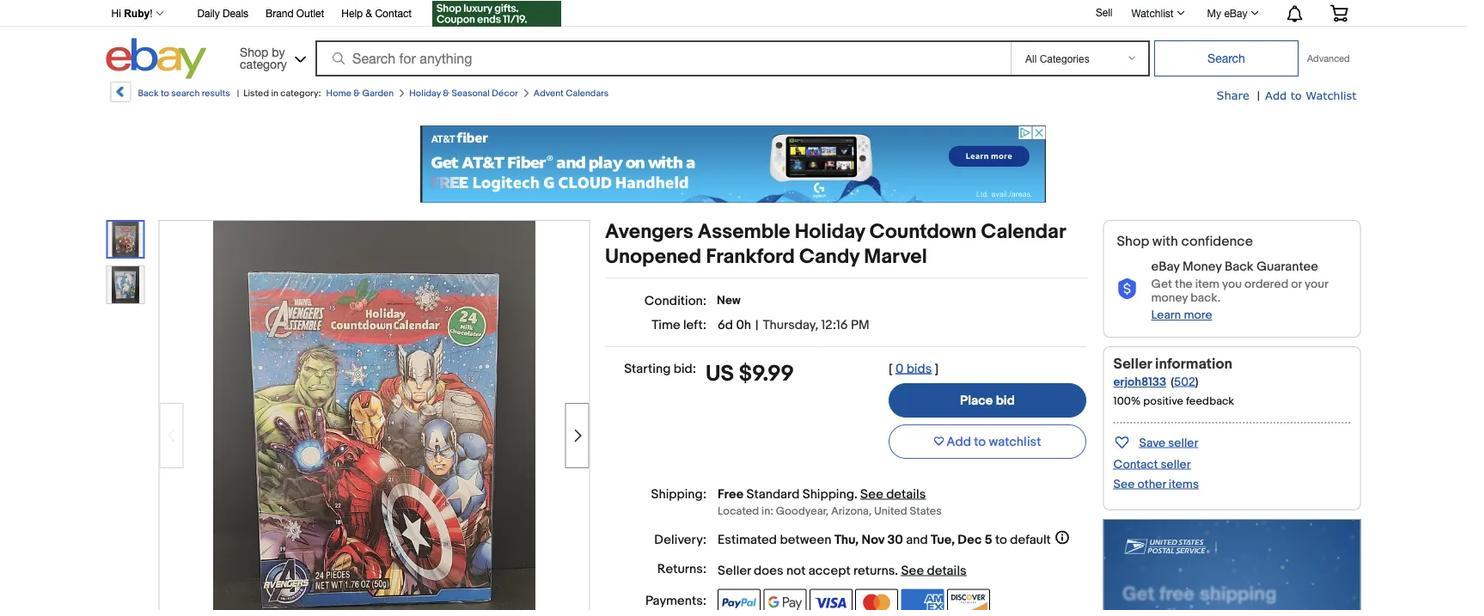 Task type: vqa. For each thing, say whether or not it's contained in the screenshot.
top COST
no



Task type: describe. For each thing, give the bounding box(es) containing it.
home & garden link
[[326, 88, 394, 99]]

to left search
[[161, 88, 169, 99]]

back.
[[1191, 291, 1221, 306]]

account navigation
[[102, 0, 1361, 29]]

visa image
[[810, 589, 853, 610]]

to inside button
[[974, 434, 986, 450]]

starting bid:
[[624, 361, 696, 377]]

information
[[1155, 355, 1233, 373]]

save
[[1140, 436, 1166, 450]]

assemble
[[698, 220, 791, 245]]

help & contact
[[342, 7, 412, 19]]

thursday,
[[763, 317, 819, 333]]

]
[[935, 361, 939, 377]]

get
[[1152, 277, 1173, 292]]

contact seller see other items
[[1114, 457, 1199, 492]]

share | add to watchlist
[[1217, 88, 1357, 103]]

goodyear,
[[776, 505, 829, 518]]

default
[[1010, 533, 1051, 548]]

money
[[1152, 291, 1188, 306]]

1 horizontal spatial advertisement region
[[1103, 519, 1361, 610]]

standard
[[747, 487, 800, 502]]

502 link
[[1174, 375, 1196, 389]]

calendars
[[566, 88, 609, 99]]

see other items link
[[1114, 477, 1199, 492]]

free standard shipping . see details located in: goodyear, arizona, united states
[[718, 487, 942, 518]]

pm
[[851, 317, 870, 333]]

bid
[[996, 393, 1015, 408]]

home
[[326, 88, 352, 99]]

google pay image
[[764, 589, 807, 610]]

picture 2 of 2 image
[[107, 267, 144, 303]]

tue,
[[931, 533, 955, 548]]

0 horizontal spatial advertisement region
[[421, 126, 1047, 203]]

décor
[[492, 88, 518, 99]]

!
[[150, 8, 153, 19]]

get the coupon image
[[433, 1, 562, 27]]

see inside contact seller see other items
[[1114, 477, 1135, 492]]

seller for save
[[1169, 436, 1199, 450]]

shipping:
[[651, 487, 707, 502]]

category
[[240, 57, 287, 71]]

| inside "share | add to watchlist"
[[1258, 89, 1260, 103]]

states
[[910, 505, 942, 518]]

with details__icon image
[[1117, 279, 1138, 300]]

shop with confidence
[[1117, 233, 1254, 250]]

place bid
[[960, 393, 1015, 408]]

502
[[1174, 375, 1196, 389]]

united
[[874, 505, 908, 518]]

advanced
[[1308, 53, 1350, 64]]

)
[[1196, 375, 1199, 389]]

unopened
[[605, 245, 702, 269]]

free
[[718, 487, 744, 502]]

advent calendars link
[[534, 88, 609, 99]]

avengers assemble holiday countdown calendar unopened frankford candy marvel
[[605, 220, 1066, 269]]

learn
[[1152, 308, 1181, 323]]

shop for shop by category
[[240, 45, 268, 59]]

your
[[1305, 277, 1329, 292]]

my ebay link
[[1198, 3, 1267, 23]]

returns
[[854, 563, 895, 579]]

0
[[896, 361, 904, 377]]

and
[[906, 533, 928, 548]]

does
[[754, 563, 784, 579]]

thu,
[[835, 533, 859, 548]]

bids
[[907, 361, 932, 377]]

by
[[272, 45, 285, 59]]

6d
[[718, 317, 733, 333]]

holiday & seasonal décor link
[[409, 88, 518, 99]]

confidence
[[1182, 233, 1254, 250]]

to inside "share | add to watchlist"
[[1291, 88, 1302, 101]]

erjoh8133 link
[[1114, 375, 1167, 390]]

starting
[[624, 361, 671, 377]]

shipping
[[803, 487, 855, 502]]

back inside ebay money back guarantee get the item you ordered or your money back. learn more
[[1225, 259, 1254, 275]]

the
[[1175, 277, 1193, 292]]

my
[[1208, 7, 1222, 19]]

contact inside account navigation
[[375, 7, 412, 19]]

12:16
[[821, 317, 848, 333]]

save seller button
[[1114, 432, 1199, 452]]

ebay inside account navigation
[[1225, 7, 1248, 19]]

0 vertical spatial see details link
[[861, 487, 926, 502]]

0 bids link
[[896, 361, 932, 377]]

seller for seller does not accept returns
[[718, 563, 751, 579]]

returns:
[[658, 562, 707, 577]]

back to search results link
[[109, 82, 230, 108]]

not
[[787, 563, 806, 579]]

american express image
[[901, 589, 944, 610]]

| inside us $9.99 main content
[[756, 317, 759, 333]]

accept
[[809, 563, 851, 579]]

$9.99
[[739, 361, 794, 388]]

holiday & seasonal décor
[[409, 88, 518, 99]]

search
[[171, 88, 200, 99]]

contact seller link
[[1114, 457, 1191, 472]]

marvel
[[864, 245, 927, 269]]

& for holiday
[[443, 88, 450, 99]]

1 horizontal spatial see
[[901, 563, 924, 579]]

place bid button
[[889, 383, 1087, 418]]



Task type: locate. For each thing, give the bounding box(es) containing it.
0 vertical spatial .
[[855, 487, 858, 502]]

nov
[[862, 533, 885, 548]]

2 horizontal spatial |
[[1258, 89, 1260, 103]]

calendar
[[981, 220, 1066, 245]]

seller does not accept returns . see details
[[718, 563, 967, 579]]

condition:
[[645, 294, 707, 309]]

watchlist
[[1132, 7, 1174, 19], [1306, 88, 1357, 101]]

picture 1 of 2 image
[[108, 222, 143, 257]]

0 vertical spatial seller
[[1114, 355, 1152, 373]]

2 horizontal spatial &
[[443, 88, 450, 99]]

place
[[960, 393, 993, 408]]

1 horizontal spatial contact
[[1114, 457, 1158, 472]]

1 vertical spatial back
[[1225, 259, 1254, 275]]

help & contact link
[[342, 5, 412, 24]]

to right "5"
[[996, 533, 1007, 548]]

see details link up american express image
[[901, 563, 967, 579]]

avengers assemble holiday countdown calendar unopened frankford candy marvel - picture 1 of 2 image
[[213, 219, 536, 610]]

1 vertical spatial advertisement region
[[1103, 519, 1361, 610]]

1 horizontal spatial &
[[366, 7, 372, 19]]

new
[[717, 293, 741, 308]]

seller for contact
[[1161, 457, 1191, 472]]

positive
[[1144, 395, 1184, 408]]

sell
[[1096, 6, 1113, 18]]

0 horizontal spatial shop
[[240, 45, 268, 59]]

1 horizontal spatial .
[[895, 563, 898, 579]]

& left seasonal
[[443, 88, 450, 99]]

advertisement region
[[421, 126, 1047, 203], [1103, 519, 1361, 610]]

watchlist right sell link
[[1132, 7, 1174, 19]]

1 vertical spatial add
[[947, 434, 971, 450]]

0 horizontal spatial .
[[855, 487, 858, 502]]

back up you
[[1225, 259, 1254, 275]]

1 horizontal spatial watchlist
[[1306, 88, 1357, 101]]

contact right help
[[375, 7, 412, 19]]

brand outlet
[[266, 7, 324, 19]]

1 vertical spatial contact
[[1114, 457, 1158, 472]]

see up united
[[861, 487, 884, 502]]

0 vertical spatial holiday
[[409, 88, 441, 99]]

my ebay
[[1208, 7, 1248, 19]]

shop
[[240, 45, 268, 59], [1117, 233, 1150, 250]]

details
[[886, 487, 926, 502], [927, 563, 967, 579]]

shop by category
[[240, 45, 287, 71]]

0 vertical spatial watchlist
[[1132, 7, 1174, 19]]

1 vertical spatial see details link
[[901, 563, 967, 579]]

& for help
[[366, 7, 372, 19]]

add down place
[[947, 434, 971, 450]]

garden
[[362, 88, 394, 99]]

shop by category banner
[[102, 0, 1361, 83]]

to down advanced link
[[1291, 88, 1302, 101]]

seller up paypal image at the bottom of the page
[[718, 563, 751, 579]]

money
[[1183, 259, 1222, 275]]

results
[[202, 88, 230, 99]]

in:
[[762, 505, 774, 518]]

in
[[271, 88, 278, 99]]

1 vertical spatial details
[[927, 563, 967, 579]]

share
[[1217, 88, 1250, 101]]

seller right save
[[1169, 436, 1199, 450]]

Search for anything text field
[[318, 42, 1008, 75]]

none submit inside shop by category banner
[[1155, 40, 1299, 77]]

or
[[1292, 277, 1302, 292]]

seller inside the seller information erjoh8133 ( 502 ) 100% positive feedback
[[1114, 355, 1152, 373]]

payments:
[[646, 594, 707, 609]]

1 horizontal spatial ebay
[[1225, 7, 1248, 19]]

advanced link
[[1299, 41, 1359, 76]]

0 vertical spatial back
[[138, 88, 159, 99]]

deals
[[223, 7, 249, 19]]

back left search
[[138, 88, 159, 99]]

home & garden
[[326, 88, 394, 99]]

2 horizontal spatial see
[[1114, 477, 1135, 492]]

daily
[[197, 7, 220, 19]]

your shopping cart image
[[1330, 5, 1349, 22]]

0 horizontal spatial &
[[354, 88, 360, 99]]

other
[[1138, 477, 1166, 492]]

seller inside button
[[1169, 436, 1199, 450]]

100%
[[1114, 395, 1141, 408]]

candy
[[800, 245, 860, 269]]

dec
[[958, 533, 982, 548]]

1 vertical spatial seller
[[1161, 457, 1191, 472]]

holiday left seasonal
[[409, 88, 441, 99]]

0 horizontal spatial holiday
[[409, 88, 441, 99]]

master card image
[[856, 589, 899, 610]]

(
[[1171, 375, 1174, 389]]

details inside "free standard shipping . see details located in: goodyear, arizona, united states"
[[886, 487, 926, 502]]

0 vertical spatial add
[[1266, 88, 1287, 101]]

discover image
[[947, 589, 990, 610]]

ebay up get
[[1152, 259, 1180, 275]]

. inside "free standard shipping . see details located in: goodyear, arizona, united states"
[[855, 487, 858, 502]]

1 vertical spatial ebay
[[1152, 259, 1180, 275]]

delivery:
[[655, 533, 707, 548]]

seller for seller information
[[1114, 355, 1152, 373]]

watchlist inside account navigation
[[1132, 7, 1174, 19]]

0 vertical spatial details
[[886, 487, 926, 502]]

share button
[[1217, 88, 1250, 103]]

watchlist link
[[1122, 3, 1193, 23]]

shop left "by" at the left of the page
[[240, 45, 268, 59]]

see inside "free standard shipping . see details located in: goodyear, arizona, united states"
[[861, 487, 884, 502]]

seller up erjoh8133 link
[[1114, 355, 1152, 373]]

holiday right assemble
[[795, 220, 865, 245]]

1 vertical spatial watchlist
[[1306, 88, 1357, 101]]

1 vertical spatial seller
[[718, 563, 751, 579]]

| left listed at the top left of the page
[[237, 88, 239, 99]]

sell link
[[1088, 6, 1121, 18]]

us $9.99 main content
[[605, 220, 1088, 610]]

holiday
[[409, 88, 441, 99], [795, 220, 865, 245]]

& right help
[[366, 7, 372, 19]]

seller inside us $9.99 main content
[[718, 563, 751, 579]]

ordered
[[1245, 277, 1289, 292]]

1 vertical spatial holiday
[[795, 220, 865, 245]]

watchlist inside "share | add to watchlist"
[[1306, 88, 1357, 101]]

paypal image
[[718, 589, 761, 610]]

to
[[161, 88, 169, 99], [1291, 88, 1302, 101], [974, 434, 986, 450], [996, 533, 1007, 548]]

0 horizontal spatial |
[[237, 88, 239, 99]]

0 horizontal spatial details
[[886, 487, 926, 502]]

ebay
[[1225, 7, 1248, 19], [1152, 259, 1180, 275]]

& right home at top
[[354, 88, 360, 99]]

feedback
[[1186, 395, 1235, 408]]

to left watchlist
[[974, 434, 986, 450]]

daily deals
[[197, 7, 249, 19]]

[ 0 bids ]
[[889, 361, 939, 377]]

ruby
[[124, 8, 150, 19]]

time
[[652, 317, 681, 333]]

seasonal
[[452, 88, 490, 99]]

& inside account navigation
[[366, 7, 372, 19]]

countdown
[[870, 220, 977, 245]]

help
[[342, 7, 363, 19]]

add inside "share | add to watchlist"
[[1266, 88, 1287, 101]]

1 horizontal spatial shop
[[1117, 233, 1150, 250]]

bid:
[[674, 361, 696, 377]]

& for home
[[354, 88, 360, 99]]

details down tue,
[[927, 563, 967, 579]]

see up american express image
[[901, 563, 924, 579]]

1 vertical spatial .
[[895, 563, 898, 579]]

shop inside shop by category
[[240, 45, 268, 59]]

. up arizona,
[[855, 487, 858, 502]]

5
[[985, 533, 993, 548]]

watchlist
[[989, 434, 1042, 450]]

learn more link
[[1152, 308, 1213, 323]]

seller up items
[[1161, 457, 1191, 472]]

add right share
[[1266, 88, 1287, 101]]

0 horizontal spatial watchlist
[[1132, 7, 1174, 19]]

hi ruby !
[[111, 8, 153, 19]]

contact inside contact seller see other items
[[1114, 457, 1158, 472]]

0 vertical spatial shop
[[240, 45, 268, 59]]

1 horizontal spatial |
[[756, 317, 759, 333]]

save seller
[[1140, 436, 1199, 450]]

see details link up united
[[861, 487, 926, 502]]

0 vertical spatial ebay
[[1225, 7, 1248, 19]]

0 vertical spatial contact
[[375, 7, 412, 19]]

watchlist down advanced link
[[1306, 88, 1357, 101]]

1 horizontal spatial holiday
[[795, 220, 865, 245]]

ebay right my
[[1225, 7, 1248, 19]]

seller
[[1114, 355, 1152, 373], [718, 563, 751, 579]]

shop for shop with confidence
[[1117, 233, 1150, 250]]

0 horizontal spatial ebay
[[1152, 259, 1180, 275]]

time left:
[[652, 317, 707, 333]]

0 horizontal spatial back
[[138, 88, 159, 99]]

ebay inside ebay money back guarantee get the item you ordered or your money back. learn more
[[1152, 259, 1180, 275]]

0 vertical spatial advertisement region
[[421, 126, 1047, 203]]

| right 0h
[[756, 317, 759, 333]]

0 horizontal spatial add
[[947, 434, 971, 450]]

seller information erjoh8133 ( 502 ) 100% positive feedback
[[1114, 355, 1235, 408]]

item
[[1196, 277, 1220, 292]]

0 vertical spatial seller
[[1169, 436, 1199, 450]]

1 horizontal spatial seller
[[1114, 355, 1152, 373]]

outlet
[[296, 7, 324, 19]]

details up united
[[886, 487, 926, 502]]

1 horizontal spatial back
[[1225, 259, 1254, 275]]

0 horizontal spatial see
[[861, 487, 884, 502]]

shop left with
[[1117, 233, 1150, 250]]

frankford
[[706, 245, 795, 269]]

listed
[[243, 88, 269, 99]]

items
[[1169, 477, 1199, 492]]

| listed in category:
[[237, 88, 321, 99]]

contact up other at the right
[[1114, 457, 1158, 472]]

add inside add to watchlist button
[[947, 434, 971, 450]]

1 vertical spatial shop
[[1117, 233, 1150, 250]]

shop by category button
[[232, 38, 310, 75]]

| right share button
[[1258, 89, 1260, 103]]

None submit
[[1155, 40, 1299, 77]]

|
[[237, 88, 239, 99], [1258, 89, 1260, 103], [756, 317, 759, 333]]

see left other at the right
[[1114, 477, 1135, 492]]

seller inside contact seller see other items
[[1161, 457, 1191, 472]]

hi
[[111, 8, 121, 19]]

holiday inside the avengers assemble holiday countdown calendar unopened frankford candy marvel
[[795, 220, 865, 245]]

.
[[855, 487, 858, 502], [895, 563, 898, 579]]

advent calendars
[[534, 88, 609, 99]]

0 horizontal spatial seller
[[718, 563, 751, 579]]

1 horizontal spatial details
[[927, 563, 967, 579]]

1 horizontal spatial add
[[1266, 88, 1287, 101]]

guarantee
[[1257, 259, 1319, 275]]

. down 30
[[895, 563, 898, 579]]

0 horizontal spatial contact
[[375, 7, 412, 19]]



